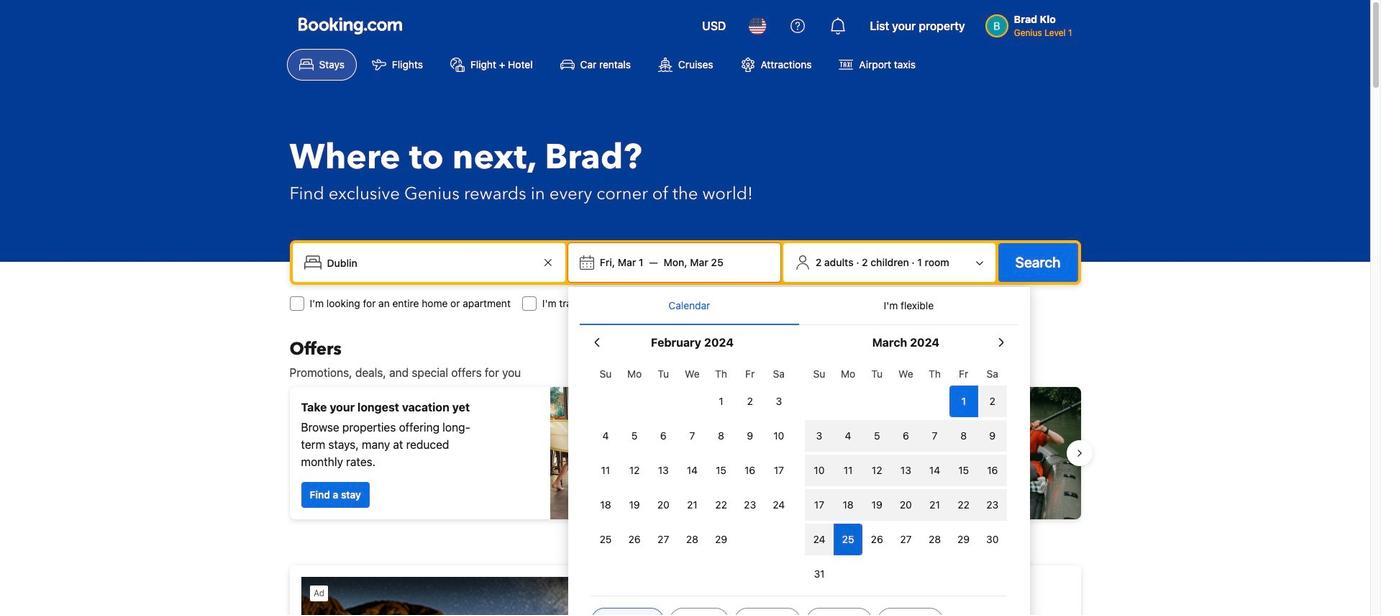 Task type: vqa. For each thing, say whether or not it's contained in the screenshot.
"Child"
no



Task type: locate. For each thing, give the bounding box(es) containing it.
6 March 2024 checkbox
[[892, 420, 921, 452]]

23 February 2024 checkbox
[[736, 489, 765, 521]]

6 February 2024 checkbox
[[649, 420, 678, 452]]

1 February 2024 checkbox
[[707, 386, 736, 417]]

5 March 2024 checkbox
[[863, 420, 892, 452]]

9 March 2024 checkbox
[[979, 420, 1007, 452]]

11 February 2024 checkbox
[[591, 455, 620, 486]]

12 March 2024 checkbox
[[863, 455, 892, 486]]

booking.com image
[[298, 17, 402, 35]]

grid
[[591, 360, 794, 556], [805, 360, 1007, 590]]

3 March 2024 checkbox
[[805, 420, 834, 452]]

main content
[[278, 338, 1093, 615]]

progress bar
[[677, 531, 694, 537]]

region
[[278, 381, 1093, 525]]

a young girl and woman kayak on a river image
[[691, 387, 1081, 520]]

your account menu brad klo genius level 1 element
[[986, 6, 1078, 40]]

15 February 2024 checkbox
[[707, 455, 736, 486]]

4 February 2024 checkbox
[[591, 420, 620, 452]]

15 March 2024 checkbox
[[950, 455, 979, 486]]

28 February 2024 checkbox
[[678, 524, 707, 556]]

14 March 2024 checkbox
[[921, 455, 950, 486]]

20 February 2024 checkbox
[[649, 489, 678, 521]]

25 February 2024 checkbox
[[591, 524, 620, 556]]

1 horizontal spatial grid
[[805, 360, 1007, 590]]

0 horizontal spatial grid
[[591, 360, 794, 556]]

28 March 2024 checkbox
[[921, 524, 950, 556]]

1 grid from the left
[[591, 360, 794, 556]]

14 February 2024 checkbox
[[678, 455, 707, 486]]

2 March 2024 checkbox
[[979, 386, 1007, 417]]

22 February 2024 checkbox
[[707, 489, 736, 521]]

8 February 2024 checkbox
[[707, 420, 736, 452]]

cell
[[950, 383, 979, 417], [979, 383, 1007, 417], [805, 417, 834, 452], [834, 417, 863, 452], [863, 417, 892, 452], [892, 417, 921, 452], [921, 417, 950, 452], [950, 417, 979, 452], [979, 417, 1007, 452], [805, 452, 834, 486], [834, 452, 863, 486], [863, 452, 892, 486], [892, 452, 921, 486], [921, 452, 950, 486], [950, 452, 979, 486], [979, 452, 1007, 486], [805, 486, 834, 521], [834, 486, 863, 521], [863, 486, 892, 521], [892, 486, 921, 521], [921, 486, 950, 521], [950, 486, 979, 521], [979, 486, 1007, 521], [805, 521, 834, 556], [834, 521, 863, 556]]

22 March 2024 checkbox
[[950, 489, 979, 521]]

30 March 2024 checkbox
[[979, 524, 1007, 556]]

tab list
[[580, 287, 1019, 326]]

13 March 2024 checkbox
[[892, 455, 921, 486]]

8 March 2024 checkbox
[[950, 420, 979, 452]]

2 February 2024 checkbox
[[736, 386, 765, 417]]

4 March 2024 checkbox
[[834, 420, 863, 452]]

19 March 2024 checkbox
[[863, 489, 892, 521]]

29 March 2024 checkbox
[[950, 524, 979, 556]]

21 March 2024 checkbox
[[921, 489, 950, 521]]

31 March 2024 checkbox
[[805, 558, 834, 590]]



Task type: describe. For each thing, give the bounding box(es) containing it.
9 February 2024 checkbox
[[736, 420, 765, 452]]

24 February 2024 checkbox
[[765, 489, 794, 521]]

2 grid from the left
[[805, 360, 1007, 590]]

11 March 2024 checkbox
[[834, 455, 863, 486]]

26 February 2024 checkbox
[[620, 524, 649, 556]]

26 March 2024 checkbox
[[863, 524, 892, 556]]

27 March 2024 checkbox
[[892, 524, 921, 556]]

16 February 2024 checkbox
[[736, 455, 765, 486]]

10 February 2024 checkbox
[[765, 420, 794, 452]]

18 March 2024 checkbox
[[834, 489, 863, 521]]

5 February 2024 checkbox
[[620, 420, 649, 452]]

10 March 2024 checkbox
[[805, 455, 834, 486]]

18 February 2024 checkbox
[[591, 489, 620, 521]]

take your longest vacation yet image
[[550, 387, 680, 520]]

7 March 2024 checkbox
[[921, 420, 950, 452]]

17 February 2024 checkbox
[[765, 455, 794, 486]]

29 February 2024 checkbox
[[707, 524, 736, 556]]

21 February 2024 checkbox
[[678, 489, 707, 521]]

Where are you going? field
[[321, 250, 540, 276]]

27 February 2024 checkbox
[[649, 524, 678, 556]]

24 March 2024 checkbox
[[805, 524, 834, 556]]

19 February 2024 checkbox
[[620, 489, 649, 521]]

1 March 2024 checkbox
[[950, 386, 979, 417]]

12 February 2024 checkbox
[[620, 455, 649, 486]]

16 March 2024 checkbox
[[979, 455, 1007, 486]]

3 February 2024 checkbox
[[765, 386, 794, 417]]

13 February 2024 checkbox
[[649, 455, 678, 486]]

23 March 2024 checkbox
[[979, 489, 1007, 521]]

17 March 2024 checkbox
[[805, 489, 834, 521]]

25 March 2024 checkbox
[[834, 524, 863, 556]]

7 February 2024 checkbox
[[678, 420, 707, 452]]

20 March 2024 checkbox
[[892, 489, 921, 521]]



